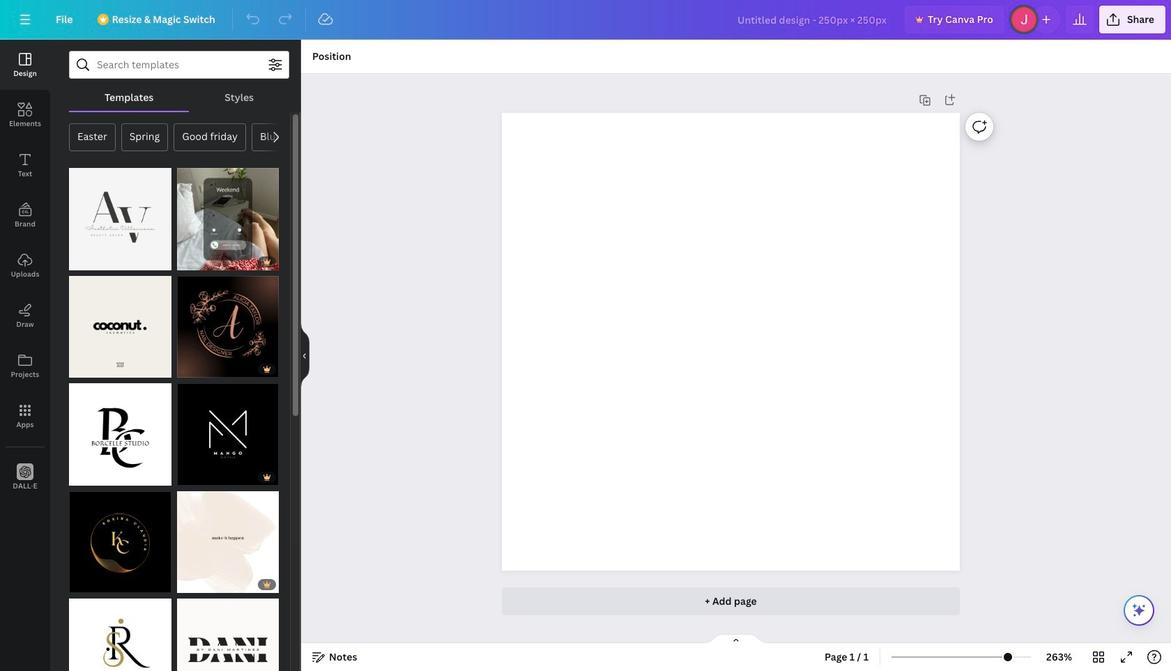 Task type: describe. For each thing, give the bounding box(es) containing it.
canva assistant image
[[1131, 603, 1148, 619]]

black & white minimalist aesthetic initials font logo image
[[69, 168, 171, 270]]

show pages image
[[703, 634, 770, 645]]

hide image
[[301, 322, 310, 389]]

black white elegant monogram initial name logo image
[[69, 384, 171, 486]]

ivory black luxury minimalist personal name logo group
[[177, 591, 279, 672]]

weekend calling ui instagram post image
[[177, 168, 279, 270]]

neutral minimal simple elegant quote instagram post image
[[177, 491, 279, 593]]

white and black modern abstract beauty logo group
[[69, 591, 171, 672]]

Design title text field
[[727, 6, 900, 33]]

black & white minimalist aesthetic initials font logo group
[[69, 160, 171, 270]]

Zoom button
[[1037, 646, 1082, 669]]

black and white aesthetic minimalist modern simple typography coconut cosmetics logo image
[[69, 276, 171, 378]]



Task type: locate. For each thing, give the bounding box(es) containing it.
side panel tab list
[[0, 40, 50, 503]]

gold luxury initial circle logo group
[[69, 483, 171, 593]]

white black m letter design business identity for digital design company logo image
[[177, 384, 279, 486]]

white and black modern abstract beauty logo image
[[69, 599, 171, 672]]

Search templates search field
[[97, 52, 262, 78]]

gold luxury initial circle logo image
[[69, 491, 171, 593]]

white black m letter design business identity for digital design company logo group
[[177, 375, 279, 486]]

main menu bar
[[0, 0, 1172, 40]]

black and white aesthetic minimalist modern simple typography coconut cosmetics logo group
[[69, 267, 171, 378]]

black white elegant monogram initial name logo group
[[69, 375, 171, 486]]

neutral minimal simple elegant quote instagram post group
[[177, 483, 279, 593]]

rose gold elegant monogram floral circular logo group
[[177, 267, 279, 378]]

weekend calling ui instagram post group
[[177, 160, 279, 270]]



Task type: vqa. For each thing, say whether or not it's contained in the screenshot.
'Ivory Black Luxury Minimalist Personal Name Logo' group on the bottom left of the page
yes



